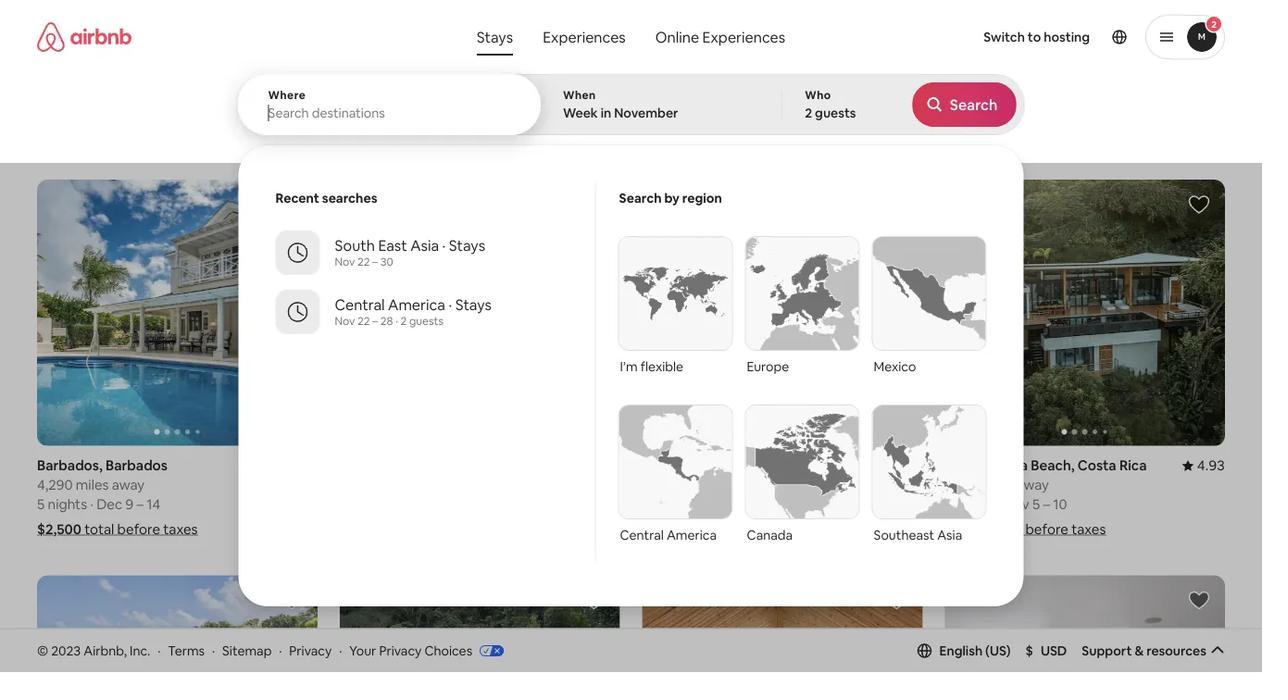 Task type: vqa. For each thing, say whether or not it's contained in the screenshot.
"1" DROPDOWN BUTTON
no



Task type: describe. For each thing, give the bounding box(es) containing it.
28
[[380, 314, 393, 328]]

add to wishlist: st. james, barbados image
[[1188, 590, 1210, 612]]

english
[[940, 643, 983, 659]]

the-
[[730, 137, 752, 151]]

amazing
[[601, 137, 647, 151]]

2 inside who 2 guests
[[805, 105, 812, 121]]

© 2023 airbnb, inc. ·
[[37, 642, 161, 659]]

rooms
[[364, 137, 400, 151]]

away for 9
[[112, 476, 145, 494]]

usd
[[1041, 643, 1067, 659]]

$3,000
[[945, 521, 990, 539]]

america for central america · stays nov 22 – 28 · 2 guests
[[388, 295, 445, 314]]

3 nights from the left
[[956, 496, 995, 514]]

show
[[588, 561, 622, 578]]

when week in november
[[563, 88, 678, 121]]

nov inside cambuí, brazil 6,710 miles away 5 nights · nov 5 – 10 $948 total before taxes
[[702, 496, 727, 514]]

30
[[380, 255, 393, 269]]

· inside cambuí, brazil 6,710 miles away 5 nights · nov 5 – 10 $948 total before taxes
[[695, 496, 699, 514]]

show map
[[588, 561, 652, 578]]

$2,500
[[37, 521, 81, 539]]

tiny homes
[[802, 137, 862, 151]]

support & resources
[[1082, 643, 1207, 659]]

2 inside dropdown button
[[1212, 18, 1217, 30]]

©
[[37, 642, 48, 659]]

tropical
[[280, 137, 322, 151]]

4.93 out of 5 average rating image
[[1182, 457, 1225, 475]]

add to wishlist: cul-de-sac, st. martin image
[[583, 194, 605, 216]]

(us)
[[985, 643, 1011, 659]]

cabins
[[446, 137, 482, 151]]

november
[[614, 105, 678, 121]]

$3,000 total before taxes
[[945, 521, 1106, 539]]

guests inside who 2 guests
[[815, 105, 856, 121]]

in
[[601, 105, 611, 121]]

nights for 6,710
[[653, 496, 692, 514]]

nov up $3,000 total before taxes
[[1004, 496, 1030, 514]]

barbados, barbados 4,290 miles away 5 nights · dec 9 – 14 $2,500 total before taxes
[[37, 457, 198, 539]]

group containing amazing views
[[37, 93, 908, 165]]

nov 5 – 10
[[1004, 496, 1067, 514]]

region
[[682, 190, 722, 207]]

&
[[1135, 643, 1144, 659]]

1 horizontal spatial asia
[[937, 527, 962, 544]]

show map button
[[570, 547, 692, 591]]

online
[[655, 27, 699, 46]]

beach,
[[1031, 457, 1075, 475]]

none search field containing stays
[[238, 0, 1025, 607]]

rica
[[1120, 457, 1147, 475]]

– inside the central america · stays nov 22 – 28 · 2 guests
[[372, 314, 378, 328]]

4,290
[[37, 476, 73, 494]]

switch to hosting link
[[973, 18, 1101, 56]]

map
[[624, 561, 652, 578]]

flexible
[[641, 358, 684, 375]]

2 privacy from the left
[[379, 642, 422, 659]]

teresa
[[985, 457, 1028, 475]]

searches
[[322, 190, 377, 207]]

santa
[[945, 457, 982, 475]]

terms link
[[168, 642, 205, 659]]

– inside barbados, barbados 4,290 miles away 5 nights · dec 9 – 14 $2,500 total before taxes
[[136, 496, 143, 514]]

10 inside cambuí, brazil 6,710 miles away 5 nights · nov 5 – 10 $948 total before taxes
[[751, 496, 765, 514]]

hosting
[[1044, 29, 1090, 45]]

stays tab panel
[[238, 74, 1025, 607]]

privacy link
[[289, 642, 332, 659]]

3 5 from the left
[[730, 496, 738, 514]]

2 inside the central america · stays nov 22 – 28 · 2 guests
[[401, 314, 407, 328]]

miles for dec
[[76, 476, 109, 494]]

stays inside "south east asia · stays nov 22 – 30"
[[449, 236, 485, 255]]

3,313
[[945, 476, 977, 494]]

resources
[[1147, 643, 1207, 659]]

before for 5
[[711, 521, 754, 539]]

central america · stays nov 22 – 28 · 2 guests
[[335, 295, 492, 328]]

terms
[[168, 642, 205, 659]]

i'm
[[620, 358, 638, 375]]

barbados,
[[37, 457, 103, 475]]

asia inside "south east asia · stays nov 22 – 30"
[[410, 236, 439, 255]]

5.0 out of 5 average rating image
[[585, 457, 620, 475]]

$
[[1026, 643, 1033, 659]]

$ usd
[[1026, 643, 1067, 659]]

experiences inside online experiences link
[[703, 27, 786, 46]]

your privacy choices
[[349, 642, 472, 659]]

tiny
[[802, 137, 824, 151]]

i'm flexible
[[620, 358, 684, 375]]

– inside cambuí, brazil 6,710 miles away 5 nights · nov 5 – 10 $948 total before taxes
[[741, 496, 748, 514]]

22 inside "south east asia · stays nov 22 – 30"
[[357, 255, 370, 269]]

who 2 guests
[[805, 88, 856, 121]]

santa teresa beach, costa rica 3,313 miles away
[[945, 457, 1147, 494]]

central america
[[620, 527, 717, 544]]

off-
[[709, 137, 730, 151]]

your privacy choices link
[[349, 642, 504, 660]]

to
[[1028, 29, 1041, 45]]

taxes for barbados, barbados 4,290 miles away 5 nights · dec 9 – 14 $2,500 total before taxes
[[163, 521, 198, 539]]

display total before taxes switch
[[1176, 118, 1210, 140]]

3 total from the left
[[993, 521, 1023, 539]]

nov inside "south east asia · stays nov 22 – 30"
[[335, 255, 355, 269]]

brazil
[[700, 457, 735, 475]]

14
[[146, 496, 160, 514]]

south east asia · stays nov 22 – 30
[[335, 236, 485, 269]]



Task type: locate. For each thing, give the bounding box(es) containing it.
south
[[335, 236, 375, 255]]

2
[[1212, 18, 1217, 30], [805, 105, 812, 121], [401, 314, 407, 328]]

taxes for cambuí, brazil 6,710 miles away 5 nights · nov 5 – 10 $948 total before taxes
[[757, 521, 791, 539]]

2 miles from the left
[[678, 476, 711, 494]]

1 privacy from the left
[[289, 642, 332, 659]]

– left 30
[[372, 255, 378, 269]]

add to wishlist: la calera, colombia image
[[886, 590, 908, 612]]

– right 9
[[136, 496, 143, 514]]

switch
[[984, 29, 1025, 45]]

0 horizontal spatial guests
[[409, 314, 444, 328]]

what can we help you find? tab list
[[462, 19, 641, 56]]

2 nights from the left
[[653, 496, 692, 514]]

1 horizontal spatial away
[[714, 476, 746, 494]]

before down brazil
[[711, 521, 754, 539]]

1 horizontal spatial 2
[[805, 105, 812, 121]]

nights down 3,313
[[956, 496, 995, 514]]

off-the-grid
[[709, 137, 773, 151]]

5 5 from the left
[[1033, 496, 1040, 514]]

1 22 from the top
[[357, 255, 370, 269]]

stays button
[[462, 19, 528, 56]]

east
[[378, 236, 407, 255]]

away up 9
[[112, 476, 145, 494]]

guests right '28'
[[409, 314, 444, 328]]

away up nov 5 – 10 on the bottom right of the page
[[1016, 476, 1049, 494]]

before down 9
[[117, 521, 160, 539]]

2 horizontal spatial before
[[1026, 521, 1069, 539]]

online experiences link
[[641, 19, 800, 56]]

2 horizontal spatial away
[[1016, 476, 1049, 494]]

5 down '4,290'
[[37, 496, 45, 514]]

5
[[37, 496, 45, 514], [642, 496, 650, 514], [730, 496, 738, 514], [945, 496, 953, 514], [1033, 496, 1040, 514]]

taxes inside cambuí, brazil 6,710 miles away 5 nights · nov 5 – 10 $948 total before taxes
[[757, 521, 791, 539]]

22
[[357, 255, 370, 269], [357, 314, 370, 328]]

total for nov
[[678, 521, 708, 539]]

5 nights
[[945, 496, 995, 514]]

america down 30
[[388, 295, 445, 314]]

add to wishlist: el limón, dominican republic image
[[280, 590, 303, 612]]

1 horizontal spatial total
[[678, 521, 708, 539]]

nov down brazil
[[702, 496, 727, 514]]

canada
[[747, 527, 793, 544]]

22 left 30
[[357, 255, 370, 269]]

europe
[[747, 358, 789, 375]]

1 horizontal spatial experiences
[[703, 27, 786, 46]]

1 horizontal spatial nights
[[653, 496, 692, 514]]

nov inside the central america · stays nov 22 – 28 · 2 guests
[[335, 314, 355, 328]]

0 vertical spatial america
[[388, 295, 445, 314]]

guests inside the central america · stays nov 22 – 28 · 2 guests
[[409, 314, 444, 328]]

1 taxes from the left
[[163, 521, 198, 539]]

experiences right online
[[703, 27, 786, 46]]

central for central america
[[620, 527, 664, 544]]

before
[[117, 521, 160, 539], [711, 521, 754, 539], [1026, 521, 1069, 539]]

5 down 6,710
[[642, 496, 650, 514]]

homes
[[826, 137, 862, 151]]

before inside barbados, barbados 4,290 miles away 5 nights · dec 9 – 14 $2,500 total before taxes
[[117, 521, 160, 539]]

2 22 from the top
[[357, 314, 370, 328]]

privacy left your
[[289, 642, 332, 659]]

beachfront
[[187, 137, 245, 151]]

amazing views
[[601, 137, 679, 151]]

Where field
[[268, 105, 510, 121]]

0 horizontal spatial 2
[[401, 314, 407, 328]]

– down santa teresa beach, costa rica 3,313 miles away
[[1043, 496, 1050, 514]]

stays inside the central america · stays nov 22 – 28 · 2 guests
[[455, 295, 492, 314]]

10 down santa teresa beach, costa rica 3,313 miles away
[[1053, 496, 1067, 514]]

0 horizontal spatial taxes
[[163, 521, 198, 539]]

taxes inside barbados, barbados 4,290 miles away 5 nights · dec 9 – 14 $2,500 total before taxes
[[163, 521, 198, 539]]

support
[[1082, 643, 1132, 659]]

america
[[388, 295, 445, 314], [667, 527, 717, 544]]

0 horizontal spatial asia
[[410, 236, 439, 255]]

cambuí,
[[642, 457, 697, 475]]

2 taxes from the left
[[757, 521, 791, 539]]

cambuí, brazil 6,710 miles away 5 nights · nov 5 – 10 $948 total before taxes
[[642, 457, 791, 539]]

privacy
[[289, 642, 332, 659], [379, 642, 422, 659]]

2 horizontal spatial nights
[[956, 496, 995, 514]]

4.93
[[1197, 457, 1225, 475]]

2 button
[[1146, 15, 1225, 59]]

miles down brazil
[[678, 476, 711, 494]]

switch to hosting
[[984, 29, 1090, 45]]

barbados
[[106, 457, 168, 475]]

experiences
[[543, 27, 626, 46], [703, 27, 786, 46]]

recent searches
[[276, 190, 377, 207]]

1 horizontal spatial privacy
[[379, 642, 422, 659]]

1 away from the left
[[112, 476, 145, 494]]

3 before from the left
[[1026, 521, 1069, 539]]

add to wishlist: uvita, osa , costa rica image
[[583, 590, 605, 612]]

america inside the central america · stays nov 22 – 28 · 2 guests
[[388, 295, 445, 314]]

miles for nov
[[678, 476, 711, 494]]

profile element
[[816, 0, 1225, 74]]

support & resources button
[[1082, 643, 1225, 659]]

2 horizontal spatial taxes
[[1072, 521, 1106, 539]]

0 vertical spatial stays
[[477, 27, 513, 46]]

stays inside button
[[477, 27, 513, 46]]

2023
[[51, 642, 81, 659]]

3 taxes from the left
[[1072, 521, 1106, 539]]

america down 6,710
[[667, 527, 717, 544]]

1 5 from the left
[[37, 496, 45, 514]]

views
[[649, 137, 679, 151]]

1 nights from the left
[[48, 496, 87, 514]]

9
[[125, 496, 133, 514]]

miles inside barbados, barbados 4,290 miles away 5 nights · dec 9 – 14 $2,500 total before taxes
[[76, 476, 109, 494]]

away inside santa teresa beach, costa rica 3,313 miles away
[[1016, 476, 1049, 494]]

1 horizontal spatial 10
[[1053, 496, 1067, 514]]

0 horizontal spatial miles
[[76, 476, 109, 494]]

nights inside barbados, barbados 4,290 miles away 5 nights · dec 9 – 14 $2,500 total before taxes
[[48, 496, 87, 514]]

search
[[619, 190, 662, 207]]

1 vertical spatial 2
[[805, 105, 812, 121]]

2 away from the left
[[714, 476, 746, 494]]

2 vertical spatial stays
[[455, 295, 492, 314]]

sitemap
[[222, 642, 272, 659]]

1 experiences from the left
[[543, 27, 626, 46]]

total down dec
[[84, 521, 114, 539]]

1 horizontal spatial miles
[[678, 476, 711, 494]]

1 horizontal spatial before
[[711, 521, 754, 539]]

0 vertical spatial 2
[[1212, 18, 1217, 30]]

stays right east
[[449, 236, 485, 255]]

2 vertical spatial 2
[[401, 314, 407, 328]]

2 experiences from the left
[[703, 27, 786, 46]]

– inside "south east asia · stays nov 22 – 30"
[[372, 255, 378, 269]]

0 vertical spatial 22
[[357, 255, 370, 269]]

1 horizontal spatial guests
[[815, 105, 856, 121]]

5 inside barbados, barbados 4,290 miles away 5 nights · dec 9 – 14 $2,500 total before taxes
[[37, 496, 45, 514]]

away inside cambuí, brazil 6,710 miles away 5 nights · nov 5 – 10 $948 total before taxes
[[714, 476, 746, 494]]

stays left 'experiences' 'button'
[[477, 27, 513, 46]]

0 vertical spatial asia
[[410, 236, 439, 255]]

4.99
[[895, 457, 923, 475]]

who
[[805, 88, 831, 102]]

stays down "south east asia · stays nov 22 – 30"
[[455, 295, 492, 314]]

0 horizontal spatial total
[[84, 521, 114, 539]]

5 down brazil
[[730, 496, 738, 514]]

total for dec
[[84, 521, 114, 539]]

10 up canada
[[751, 496, 765, 514]]

0 horizontal spatial before
[[117, 521, 160, 539]]

where
[[268, 88, 306, 102]]

before down nov 5 – 10 on the bottom right of the page
[[1026, 521, 1069, 539]]

experiences button
[[528, 19, 641, 56]]

miles inside santa teresa beach, costa rica 3,313 miles away
[[980, 476, 1013, 494]]

0 horizontal spatial away
[[112, 476, 145, 494]]

recent searches group
[[253, 182, 595, 342]]

southeast
[[874, 527, 935, 544]]

nights for 4,290
[[48, 496, 87, 514]]

costa
[[1078, 457, 1117, 475]]

before for 9
[[117, 521, 160, 539]]

3 miles from the left
[[980, 476, 1013, 494]]

choices
[[425, 642, 472, 659]]

0 horizontal spatial 10
[[751, 496, 765, 514]]

2 horizontal spatial miles
[[980, 476, 1013, 494]]

asia right east
[[410, 236, 439, 255]]

nov left 30
[[335, 255, 355, 269]]

1 horizontal spatial central
[[620, 527, 664, 544]]

4 5 from the left
[[945, 496, 953, 514]]

add to wishlist: santa teresa beach, costa rica image
[[1188, 194, 1210, 216]]

nov left '28'
[[335, 314, 355, 328]]

1 vertical spatial america
[[667, 527, 717, 544]]

6,710
[[642, 476, 675, 494]]

experiences inside 'experiences' 'button'
[[543, 27, 626, 46]]

sitemap link
[[222, 642, 272, 659]]

4.99 out of 5 average rating image
[[880, 457, 923, 475]]

airbnb,
[[84, 642, 127, 659]]

when
[[563, 88, 596, 102]]

search by region
[[619, 190, 722, 207]]

total
[[84, 521, 114, 539], [678, 521, 708, 539], [993, 521, 1023, 539]]

– up canada
[[741, 496, 748, 514]]

1 horizontal spatial america
[[667, 527, 717, 544]]

22 inside the central america · stays nov 22 – 28 · 2 guests
[[357, 314, 370, 328]]

experiences up when
[[543, 27, 626, 46]]

2 total from the left
[[678, 521, 708, 539]]

terms · sitemap · privacy ·
[[168, 642, 342, 659]]

group
[[37, 93, 908, 165], [37, 180, 317, 446], [340, 180, 620, 446], [642, 180, 923, 446], [945, 180, 1225, 446], [37, 576, 317, 673], [340, 576, 620, 673], [642, 576, 923, 673], [945, 576, 1225, 673]]

guests down the who at right top
[[815, 105, 856, 121]]

week
[[563, 105, 598, 121]]

0 vertical spatial central
[[335, 295, 385, 314]]

5 down 3,313
[[945, 496, 953, 514]]

southeast asia
[[874, 527, 962, 544]]

central for central america · stays nov 22 – 28 · 2 guests
[[335, 295, 385, 314]]

central up map
[[620, 527, 664, 544]]

0 horizontal spatial experiences
[[543, 27, 626, 46]]

mexico
[[874, 358, 916, 375]]

mansions
[[521, 137, 570, 151]]

1 vertical spatial 22
[[357, 314, 370, 328]]

english (us)
[[940, 643, 1011, 659]]

22 left '28'
[[357, 314, 370, 328]]

miles up dec
[[76, 476, 109, 494]]

nights inside cambuí, brazil 6,710 miles away 5 nights · nov 5 – 10 $948 total before taxes
[[653, 496, 692, 514]]

1 total from the left
[[84, 521, 114, 539]]

1 horizontal spatial taxes
[[757, 521, 791, 539]]

total right $948
[[678, 521, 708, 539]]

recent
[[276, 190, 319, 207]]

None search field
[[238, 0, 1025, 607]]

away for 5
[[714, 476, 746, 494]]

privacy right your
[[379, 642, 422, 659]]

1 10 from the left
[[751, 496, 765, 514]]

2 10 from the left
[[1053, 496, 1067, 514]]

1 miles from the left
[[76, 476, 109, 494]]

· inside "south east asia · stays nov 22 – 30"
[[442, 236, 446, 255]]

america for central america
[[667, 527, 717, 544]]

· inside barbados, barbados 4,290 miles away 5 nights · dec 9 – 14 $2,500 total before taxes
[[90, 496, 93, 514]]

miles
[[76, 476, 109, 494], [678, 476, 711, 494], [980, 476, 1013, 494]]

1 vertical spatial guests
[[409, 314, 444, 328]]

5 up $3,000 total before taxes
[[1033, 496, 1040, 514]]

guests
[[815, 105, 856, 121], [409, 314, 444, 328]]

your
[[349, 642, 376, 659]]

0 vertical spatial guests
[[815, 105, 856, 121]]

away down brazil
[[714, 476, 746, 494]]

central
[[335, 295, 385, 314], [620, 527, 664, 544]]

dec
[[96, 496, 122, 514]]

asia
[[410, 236, 439, 255], [937, 527, 962, 544]]

add to wishlist: barbados, barbados image
[[280, 194, 303, 216]]

·
[[442, 236, 446, 255], [449, 295, 452, 314], [396, 314, 398, 328], [90, 496, 93, 514], [695, 496, 699, 514], [158, 642, 161, 659], [212, 642, 215, 659], [279, 642, 282, 659], [339, 642, 342, 659]]

by
[[664, 190, 680, 207]]

taxes
[[163, 521, 198, 539], [757, 521, 791, 539], [1072, 521, 1106, 539]]

english (us) button
[[917, 643, 1011, 659]]

miles down "teresa"
[[980, 476, 1013, 494]]

– left '28'
[[372, 314, 378, 328]]

miles inside cambuí, brazil 6,710 miles away 5 nights · nov 5 – 10 $948 total before taxes
[[678, 476, 711, 494]]

grid
[[752, 137, 773, 151]]

1 before from the left
[[117, 521, 160, 539]]

2 5 from the left
[[642, 496, 650, 514]]

$948
[[642, 521, 675, 539]]

1 vertical spatial central
[[620, 527, 664, 544]]

total inside barbados, barbados 4,290 miles away 5 nights · dec 9 – 14 $2,500 total before taxes
[[84, 521, 114, 539]]

2 horizontal spatial 2
[[1212, 18, 1217, 30]]

5.0
[[600, 457, 620, 475]]

2 before from the left
[[711, 521, 754, 539]]

–
[[372, 255, 378, 269], [372, 314, 378, 328], [136, 496, 143, 514], [741, 496, 748, 514], [1043, 496, 1050, 514]]

before inside cambuí, brazil 6,710 miles away 5 nights · nov 5 – 10 $948 total before taxes
[[711, 521, 754, 539]]

central inside the central america · stays nov 22 – 28 · 2 guests
[[335, 295, 385, 314]]

nights down '4,290'
[[48, 496, 87, 514]]

0 horizontal spatial privacy
[[289, 642, 332, 659]]

0 horizontal spatial america
[[388, 295, 445, 314]]

0 horizontal spatial central
[[335, 295, 385, 314]]

3 away from the left
[[1016, 476, 1049, 494]]

away
[[112, 476, 145, 494], [714, 476, 746, 494], [1016, 476, 1049, 494]]

1 vertical spatial asia
[[937, 527, 962, 544]]

asia down 5 nights
[[937, 527, 962, 544]]

total inside cambuí, brazil 6,710 miles away 5 nights · nov 5 – 10 $948 total before taxes
[[678, 521, 708, 539]]

total down nov 5 – 10 on the bottom right of the page
[[993, 521, 1023, 539]]

central down 30
[[335, 295, 385, 314]]

2 horizontal spatial total
[[993, 521, 1023, 539]]

1 vertical spatial stays
[[449, 236, 485, 255]]

away inside barbados, barbados 4,290 miles away 5 nights · dec 9 – 14 $2,500 total before taxes
[[112, 476, 145, 494]]

nights down 6,710
[[653, 496, 692, 514]]

0 horizontal spatial nights
[[48, 496, 87, 514]]



